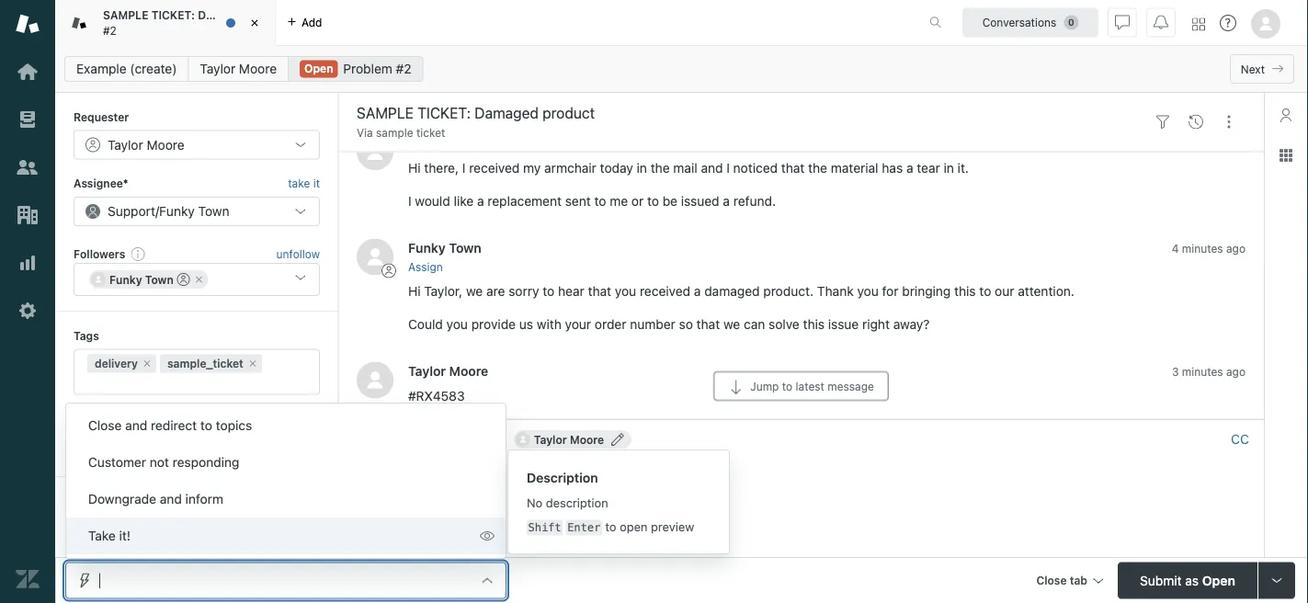 Task type: describe. For each thing, give the bounding box(es) containing it.
3 minutes ago text field
[[1172, 365, 1246, 378]]

for
[[882, 283, 899, 298]]

0 horizontal spatial that
[[588, 283, 611, 298]]

my
[[523, 160, 541, 175]]

problem button
[[74, 432, 188, 461]]

damaged
[[198, 9, 249, 22]]

product.
[[763, 283, 814, 298]]

bringing
[[902, 283, 951, 298]]

mail
[[673, 160, 697, 175]]

0 vertical spatial that
[[781, 160, 805, 175]]

a right issued at the top of page
[[723, 193, 730, 208]]

has
[[882, 160, 903, 175]]

ago for 3 minutes ago
[[1226, 365, 1246, 378]]

4
[[1172, 242, 1179, 255]]

example
[[76, 61, 127, 76]]

funky for funky town
[[109, 273, 142, 286]]

priority
[[206, 412, 246, 425]]

close tab
[[1036, 574, 1088, 587]]

filter image
[[1156, 115, 1170, 129]]

funky inside assignee* element
[[159, 203, 195, 219]]

next button
[[1230, 54, 1294, 84]]

shift
[[528, 521, 561, 534]]

urgent button
[[206, 432, 320, 461]]

not
[[150, 455, 169, 470]]

funkytownclown1@gmail.com image
[[91, 272, 106, 287]]

customers image
[[16, 155, 40, 179]]

via
[[357, 126, 373, 139]]

taylor inside requester element
[[108, 137, 143, 152]]

tab
[[1070, 574, 1088, 587]]

a right like
[[477, 193, 484, 208]]

ticket actions image
[[1222, 115, 1236, 129]]

damaged
[[704, 283, 760, 298]]

to
[[486, 431, 500, 447]]

open
[[620, 520, 648, 534]]

hide composer image
[[794, 412, 809, 426]]

close and redirect to topics
[[88, 418, 252, 433]]

message
[[828, 380, 874, 392]]

2 in from the left
[[944, 160, 954, 175]]

order
[[595, 316, 626, 332]]

add button
[[276, 0, 333, 45]]

Public reply composer text field
[[347, 459, 1256, 497]]

avatar image for #rx4583
[[357, 362, 393, 399]]

zendesk support image
[[16, 12, 40, 36]]

via sample ticket
[[357, 126, 445, 139]]

taylor moore inside requester element
[[108, 137, 184, 152]]

views image
[[16, 108, 40, 131]]

downgrade
[[88, 491, 156, 507]]

latest
[[796, 380, 825, 392]]

redirect
[[151, 418, 197, 433]]

sample_ticket
[[167, 357, 243, 370]]

moore left "edit user" icon
[[570, 433, 604, 446]]

provide
[[471, 316, 516, 332]]

1 the from the left
[[651, 160, 670, 175]]

material
[[831, 160, 878, 175]]

town for funky town
[[145, 273, 173, 286]]

close and redirect to topics element
[[88, 416, 252, 435]]

conversations
[[982, 16, 1057, 29]]

take it
[[288, 177, 320, 190]]

jump to latest message
[[750, 380, 874, 392]]

town inside assignee* element
[[198, 203, 229, 219]]

close for close and redirect to topics
[[88, 418, 122, 433]]

it!
[[119, 528, 131, 543]]

#rx4583
[[408, 389, 465, 404]]

taylor moore link inside secondary element
[[188, 56, 289, 82]]

take
[[288, 177, 310, 190]]

or
[[631, 193, 644, 208]]

jump to latest message button
[[714, 371, 889, 401]]

conversationlabel log
[[338, 119, 1264, 419]]

0 vertical spatial remove image
[[194, 274, 205, 285]]

support / funky town
[[108, 203, 229, 219]]

can
[[744, 316, 765, 332]]

0 horizontal spatial received
[[469, 160, 520, 175]]

edit user image
[[611, 433, 624, 446]]

preview
[[651, 520, 694, 534]]

reporting image
[[16, 251, 40, 275]]

/
[[155, 203, 159, 219]]

1 vertical spatial we
[[723, 316, 740, 332]]

replacement
[[488, 193, 562, 208]]

customer
[[88, 455, 146, 470]]

1 horizontal spatial you
[[615, 283, 636, 298]]

notifications image
[[1154, 15, 1168, 30]]

moore inside conversationlabel log
[[449, 363, 488, 378]]

problem for problem #2
[[343, 61, 392, 76]]

ticket:
[[151, 9, 195, 22]]

zendesk image
[[16, 567, 40, 591]]

hi for hi taylor, we are sorry to hear that you received a damaged product. thank you for bringing this to our attention.
[[408, 283, 421, 298]]

description
[[527, 470, 598, 485]]

unfollow button
[[276, 245, 320, 262]]

assignee* element
[[74, 197, 320, 226]]

shift enter to open preview
[[528, 520, 694, 534]]

a right has
[[906, 160, 913, 175]]

requester element
[[74, 130, 320, 159]]

right
[[862, 316, 890, 332]]

taylor right taylor.moore@example.com 'icon'
[[534, 433, 567, 446]]

inform
[[185, 491, 223, 507]]

so
[[679, 316, 693, 332]]

there,
[[424, 160, 459, 175]]

funky town
[[109, 273, 173, 286]]

1 in from the left
[[637, 160, 647, 175]]

hi for hi there, i received my armchair today in the mail and i noticed that the material has a tear in it.
[[408, 160, 421, 175]]

conversations button
[[963, 8, 1099, 37]]

taylor moore link inside conversationlabel log
[[408, 363, 488, 378]]

solve
[[769, 316, 800, 332]]

apps image
[[1279, 148, 1293, 163]]

organizations image
[[16, 203, 40, 227]]

town for funky town assign
[[449, 240, 482, 255]]

tags
[[74, 329, 99, 342]]

like
[[454, 193, 474, 208]]

responding
[[173, 455, 239, 470]]

submit
[[1140, 573, 1182, 588]]

1 horizontal spatial open
[[1202, 573, 1235, 588]]

no description
[[527, 496, 608, 510]]

hear
[[558, 283, 584, 298]]

and for downgrade and inform
[[160, 491, 182, 507]]

close for close tab
[[1036, 574, 1067, 587]]

us
[[519, 316, 533, 332]]

main element
[[0, 0, 55, 603]]

it.
[[958, 160, 969, 175]]

to inside jump to latest message button
[[782, 380, 793, 392]]

issued
[[681, 193, 719, 208]]

could you provide us with your order number so that we can solve this issue right away?
[[408, 316, 930, 332]]

to inside shift enter to open preview
[[605, 520, 616, 534]]

taylor inside conversationlabel log
[[408, 363, 446, 378]]

problem for problem
[[85, 439, 135, 454]]

add link (cmd k) image
[[491, 529, 506, 543]]

type
[[74, 412, 100, 425]]

example (create)
[[76, 61, 177, 76]]

#2 inside sample ticket: damaged product #2
[[103, 24, 117, 37]]

tab containing sample ticket: damaged product
[[55, 0, 295, 46]]

be
[[663, 193, 678, 208]]

no
[[527, 496, 543, 510]]



Task type: vqa. For each thing, say whether or not it's contained in the screenshot.
user inside the 'Add Moderators Choose The User Segment For This Moderator Group.'
no



Task type: locate. For each thing, give the bounding box(es) containing it.
the left mail
[[651, 160, 670, 175]]

0 horizontal spatial taylor moore link
[[188, 56, 289, 82]]

avatar image left the 'assign'
[[357, 238, 393, 275]]

close inside popup button
[[1036, 574, 1067, 587]]

funky for funky town assign
[[408, 240, 446, 255]]

2 horizontal spatial you
[[857, 283, 879, 298]]

1 horizontal spatial that
[[697, 316, 720, 332]]

funky inside funky town assign
[[408, 240, 446, 255]]

i right there,
[[462, 160, 466, 175]]

you right could
[[446, 316, 468, 332]]

hi there, i received my armchair today in the mail and i noticed that the material has a tear in it.
[[408, 160, 969, 175]]

button displays agent's chat status as invisible. image
[[1115, 15, 1130, 30]]

secondary element
[[55, 51, 1308, 87]]

0 vertical spatial we
[[466, 283, 483, 298]]

you
[[615, 283, 636, 298], [857, 283, 879, 298], [446, 316, 468, 332]]

remove image
[[194, 274, 205, 285], [247, 358, 258, 369]]

0 vertical spatial this
[[954, 283, 976, 298]]

this left issue
[[803, 316, 825, 332]]

0 horizontal spatial this
[[803, 316, 825, 332]]

3
[[1172, 365, 1179, 378]]

open down add
[[304, 62, 333, 75]]

ago right the 4
[[1226, 242, 1246, 255]]

that right noticed
[[781, 160, 805, 175]]

downgrade and inform
[[88, 491, 223, 507]]

armchair
[[544, 160, 597, 175]]

0 vertical spatial avatar image
[[357, 133, 393, 170]]

hi taylor, we are sorry to hear that you received a damaged product. thank you for bringing this to our attention.
[[408, 283, 1075, 298]]

1 horizontal spatial the
[[808, 160, 827, 175]]

2 horizontal spatial and
[[701, 160, 723, 175]]

0 vertical spatial #2
[[103, 24, 117, 37]]

problem inside secondary element
[[343, 61, 392, 76]]

1 vertical spatial avatar image
[[357, 238, 393, 275]]

taylor moore inside conversationlabel log
[[408, 363, 488, 378]]

i would like a replacement sent to me or to be issued a refund.
[[408, 193, 776, 208]]

moore up the support / funky town
[[147, 137, 184, 152]]

remove image right sample_ticket
[[247, 358, 258, 369]]

assignee*
[[74, 177, 128, 190]]

minutes for 4
[[1182, 242, 1223, 255]]

close up customer
[[88, 418, 122, 433]]

taylor up the "#rx4583"
[[408, 363, 446, 378]]

0 vertical spatial taylor moore link
[[188, 56, 289, 82]]

problem up via
[[343, 61, 392, 76]]

funky up the assign button
[[408, 240, 446, 255]]

taylor down sample ticket: damaged product #2
[[200, 61, 235, 76]]

in right "today"
[[637, 160, 647, 175]]

a left damaged
[[694, 283, 701, 298]]

1 vertical spatial close
[[1036, 574, 1067, 587]]

and inside conversationlabel log
[[701, 160, 723, 175]]

this
[[954, 283, 976, 298], [803, 316, 825, 332]]

your
[[565, 316, 591, 332]]

and right mail
[[701, 160, 723, 175]]

2 minutes from the top
[[1182, 365, 1223, 378]]

received left my
[[469, 160, 520, 175]]

delivery
[[95, 357, 138, 370]]

minutes
[[1182, 242, 1223, 255], [1182, 365, 1223, 378]]

open right as
[[1202, 573, 1235, 588]]

events image
[[1189, 115, 1203, 129]]

1 horizontal spatial remove image
[[247, 358, 258, 369]]

close image
[[245, 14, 264, 32]]

issue
[[828, 316, 859, 332]]

town inside funky town assign
[[449, 240, 482, 255]]

and left inform
[[160, 491, 182, 507]]

3 minutes ago
[[1172, 365, 1246, 378]]

in
[[637, 160, 647, 175], [944, 160, 954, 175]]

0 vertical spatial town
[[198, 203, 229, 219]]

take it! option
[[66, 518, 506, 554]]

2 horizontal spatial funky
[[408, 240, 446, 255]]

moore
[[239, 61, 277, 76], [147, 137, 184, 152], [449, 363, 488, 378], [570, 433, 604, 446]]

1 vertical spatial minutes
[[1182, 365, 1223, 378]]

ago for 4 minutes ago
[[1226, 242, 1246, 255]]

and
[[701, 160, 723, 175], [125, 418, 147, 433], [160, 491, 182, 507]]

1 minutes from the top
[[1182, 242, 1223, 255]]

2 hi from the top
[[408, 283, 421, 298]]

noticed
[[733, 160, 778, 175]]

0 vertical spatial minutes
[[1182, 242, 1223, 255]]

today
[[600, 160, 633, 175]]

taylor moore link
[[188, 56, 289, 82], [408, 363, 488, 378]]

sample ticket: damaged product #2
[[103, 9, 295, 37]]

to right or
[[647, 193, 659, 208]]

take
[[88, 528, 116, 543]]

and inside "element"
[[160, 491, 182, 507]]

0 horizontal spatial funky
[[109, 273, 142, 286]]

a
[[906, 160, 913, 175], [477, 193, 484, 208], [723, 193, 730, 208], [694, 283, 701, 298]]

urgent
[[218, 439, 259, 454]]

(create)
[[130, 61, 177, 76]]

taylor moore up the "#rx4583"
[[408, 363, 488, 378]]

i left noticed
[[727, 160, 730, 175]]

are
[[486, 283, 505, 298]]

taylor
[[200, 61, 235, 76], [108, 137, 143, 152], [408, 363, 446, 378], [534, 433, 567, 446]]

unfollow
[[276, 247, 320, 260]]

1 vertical spatial taylor moore link
[[408, 363, 488, 378]]

0 horizontal spatial we
[[466, 283, 483, 298]]

#2 up via sample ticket
[[396, 61, 411, 76]]

moore up the "#rx4583"
[[449, 363, 488, 378]]

town
[[198, 203, 229, 219], [449, 240, 482, 255], [145, 273, 173, 286]]

minutes right 3
[[1182, 365, 1223, 378]]

1 horizontal spatial #2
[[396, 61, 411, 76]]

to left "hear"
[[543, 283, 555, 298]]

enter
[[567, 521, 601, 534]]

problem up customer
[[85, 439, 135, 454]]

we left the can
[[723, 316, 740, 332]]

followers
[[74, 247, 125, 260]]

assign
[[408, 261, 443, 274]]

2 vertical spatial avatar image
[[357, 362, 393, 399]]

the left "material"
[[808, 160, 827, 175]]

#2 inside secondary element
[[396, 61, 411, 76]]

to
[[594, 193, 606, 208], [647, 193, 659, 208], [543, 283, 555, 298], [979, 283, 991, 298], [782, 380, 793, 392], [200, 418, 212, 433], [605, 520, 616, 534]]

2 horizontal spatial i
[[727, 160, 730, 175]]

3 avatar image from the top
[[357, 362, 393, 399]]

minutes for 3
[[1182, 365, 1223, 378]]

2 vertical spatial funky
[[109, 273, 142, 286]]

take it button
[[288, 174, 320, 193]]

tab
[[55, 0, 295, 46]]

1 horizontal spatial this
[[954, 283, 976, 298]]

2 the from the left
[[808, 160, 827, 175]]

1 vertical spatial open
[[1202, 573, 1235, 588]]

customer not responding element
[[88, 453, 239, 472]]

1 vertical spatial that
[[588, 283, 611, 298]]

0 vertical spatial problem
[[343, 61, 392, 76]]

cc
[[1231, 431, 1249, 447]]

1 horizontal spatial close
[[1036, 574, 1067, 587]]

1 horizontal spatial and
[[160, 491, 182, 507]]

0 vertical spatial close
[[88, 418, 122, 433]]

None field
[[99, 572, 473, 589]]

sorry
[[509, 283, 539, 298]]

1 vertical spatial hi
[[408, 283, 421, 298]]

that right "hear"
[[588, 283, 611, 298]]

avatar image for hi there, i received my armchair today in the mail and i noticed that the material has a tear in it.
[[357, 133, 393, 170]]

followers element
[[74, 263, 320, 296]]

1 vertical spatial town
[[449, 240, 482, 255]]

taylor moore up "description"
[[534, 433, 604, 446]]

1 vertical spatial remove image
[[247, 358, 258, 369]]

to left open
[[605, 520, 616, 534]]

topics
[[216, 418, 252, 433]]

0 vertical spatial open
[[304, 62, 333, 75]]

remove image
[[142, 358, 153, 369]]

moore inside requester element
[[147, 137, 184, 152]]

town left "user is an agent" 'image'
[[145, 273, 173, 286]]

0 horizontal spatial close
[[88, 418, 122, 433]]

funky right support
[[159, 203, 195, 219]]

1 vertical spatial funky
[[408, 240, 446, 255]]

hi down the assign button
[[408, 283, 421, 298]]

1 horizontal spatial problem
[[343, 61, 392, 76]]

2 vertical spatial and
[[160, 491, 182, 507]]

minutes right the 4
[[1182, 242, 1223, 255]]

0 vertical spatial and
[[701, 160, 723, 175]]

attention.
[[1018, 283, 1075, 298]]

0 horizontal spatial you
[[446, 316, 468, 332]]

0 horizontal spatial the
[[651, 160, 670, 175]]

me
[[610, 193, 628, 208]]

you up order
[[615, 283, 636, 298]]

would
[[415, 193, 450, 208]]

taylor,
[[424, 283, 463, 298]]

cc button
[[1231, 431, 1249, 448]]

we left are
[[466, 283, 483, 298]]

this right bringing
[[954, 283, 976, 298]]

our
[[995, 283, 1014, 298]]

2 horizontal spatial that
[[781, 160, 805, 175]]

sample
[[376, 126, 413, 139]]

user is an agent image
[[177, 273, 190, 286]]

taylor inside secondary element
[[200, 61, 235, 76]]

hi left there,
[[408, 160, 421, 175]]

1 horizontal spatial funky
[[159, 203, 195, 219]]

0 horizontal spatial and
[[125, 418, 147, 433]]

ago right 3
[[1226, 365, 1246, 378]]

0 horizontal spatial problem
[[85, 439, 135, 454]]

0 vertical spatial hi
[[408, 160, 421, 175]]

#2
[[103, 24, 117, 37], [396, 61, 411, 76]]

i left would
[[408, 193, 411, 208]]

received
[[469, 160, 520, 175], [640, 283, 690, 298]]

assign button
[[408, 259, 443, 275]]

you left for
[[857, 283, 879, 298]]

to inside close and redirect to topics element
[[200, 418, 212, 433]]

thank
[[817, 283, 854, 298]]

4 minutes ago
[[1172, 242, 1246, 255]]

2 vertical spatial that
[[697, 316, 720, 332]]

1 vertical spatial received
[[640, 283, 690, 298]]

1 horizontal spatial we
[[723, 316, 740, 332]]

sent
[[565, 193, 591, 208]]

tabs tab list
[[55, 0, 910, 46]]

0 horizontal spatial town
[[145, 273, 173, 286]]

that right so
[[697, 316, 720, 332]]

1 horizontal spatial taylor moore link
[[408, 363, 488, 378]]

0 horizontal spatial in
[[637, 160, 647, 175]]

customer context image
[[1279, 108, 1293, 122]]

1 ago from the top
[[1226, 242, 1246, 255]]

to left our
[[979, 283, 991, 298]]

taylor moore down close icon
[[200, 61, 277, 76]]

1 vertical spatial ago
[[1226, 365, 1246, 378]]

we
[[466, 283, 483, 298], [723, 316, 740, 332]]

refund.
[[733, 193, 776, 208]]

sample
[[103, 9, 148, 22]]

moore down close icon
[[239, 61, 277, 76]]

moore inside secondary element
[[239, 61, 277, 76]]

town inside option
[[145, 273, 173, 286]]

#2 down sample at the top left of page
[[103, 24, 117, 37]]

2 ago from the top
[[1226, 365, 1246, 378]]

could
[[408, 316, 443, 332]]

0 vertical spatial funky
[[159, 203, 195, 219]]

2 horizontal spatial town
[[449, 240, 482, 255]]

0 horizontal spatial #2
[[103, 24, 117, 37]]

1 hi from the top
[[408, 160, 421, 175]]

and for close and redirect to topics
[[125, 418, 147, 433]]

taylor down requester
[[108, 137, 143, 152]]

problem
[[343, 61, 392, 76], [85, 439, 135, 454]]

take it! element
[[88, 527, 131, 545]]

town down like
[[449, 240, 482, 255]]

zendesk products image
[[1192, 18, 1205, 31]]

jump
[[750, 380, 779, 392]]

admin image
[[16, 299, 40, 323]]

to left topics
[[200, 418, 212, 433]]

avatar image left the "#rx4583"
[[357, 362, 393, 399]]

1 horizontal spatial received
[[640, 283, 690, 298]]

requester
[[74, 110, 129, 123]]

to right jump
[[782, 380, 793, 392]]

close left tab
[[1036, 574, 1067, 587]]

get started image
[[16, 60, 40, 84]]

0 horizontal spatial i
[[408, 193, 411, 208]]

1 vertical spatial problem
[[85, 439, 135, 454]]

info on adding followers image
[[131, 246, 145, 261]]

funky inside option
[[109, 273, 142, 286]]

avatar image left ticket
[[357, 133, 393, 170]]

downgrade and inform element
[[88, 490, 223, 508]]

0 vertical spatial ago
[[1226, 242, 1246, 255]]

the
[[651, 160, 670, 175], [808, 160, 827, 175]]

submit as open
[[1140, 573, 1235, 588]]

close tab button
[[1028, 562, 1111, 602]]

displays possible ticket submission types image
[[1270, 573, 1284, 588]]

open inside secondary element
[[304, 62, 333, 75]]

taylor moore inside secondary element
[[200, 61, 277, 76]]

2 avatar image from the top
[[357, 238, 393, 275]]

avatar image
[[357, 133, 393, 170], [357, 238, 393, 275], [357, 362, 393, 399]]

description
[[546, 496, 608, 510]]

1 vertical spatial this
[[803, 316, 825, 332]]

taylor moore down requester
[[108, 137, 184, 152]]

1 vertical spatial and
[[125, 418, 147, 433]]

as
[[1185, 573, 1199, 588]]

funky town option
[[89, 270, 208, 289]]

and left redirect
[[125, 418, 147, 433]]

1 horizontal spatial i
[[462, 160, 466, 175]]

4 minutes ago text field
[[1172, 242, 1246, 255]]

town right /
[[198, 203, 229, 219]]

1 vertical spatial #2
[[396, 61, 411, 76]]

problem #2
[[343, 61, 411, 76]]

add
[[302, 16, 322, 29]]

remove image right "user is an agent" 'image'
[[194, 274, 205, 285]]

1 horizontal spatial town
[[198, 203, 229, 219]]

in left it. on the top of the page
[[944, 160, 954, 175]]

to left me at left top
[[594, 193, 606, 208]]

taylor moore link up the "#rx4583"
[[408, 363, 488, 378]]

taylor moore link down close icon
[[188, 56, 289, 82]]

next
[[1241, 63, 1265, 75]]

received up could you provide us with your order number so that we can solve this issue right away?
[[640, 283, 690, 298]]

0 horizontal spatial open
[[304, 62, 333, 75]]

0 vertical spatial received
[[469, 160, 520, 175]]

get help image
[[1220, 15, 1236, 31]]

funky right funkytownclown1@gmail.com icon
[[109, 273, 142, 286]]

2 vertical spatial town
[[145, 273, 173, 286]]

1 horizontal spatial in
[[944, 160, 954, 175]]

1 avatar image from the top
[[357, 133, 393, 170]]

0 horizontal spatial remove image
[[194, 274, 205, 285]]

taylor.moore@example.com image
[[516, 432, 530, 447]]

number
[[630, 316, 675, 332]]

hi
[[408, 160, 421, 175], [408, 283, 421, 298]]

funky town link
[[408, 240, 482, 255]]

with
[[537, 316, 562, 332]]

problem inside popup button
[[85, 439, 135, 454]]

Subject field
[[353, 102, 1143, 124]]



